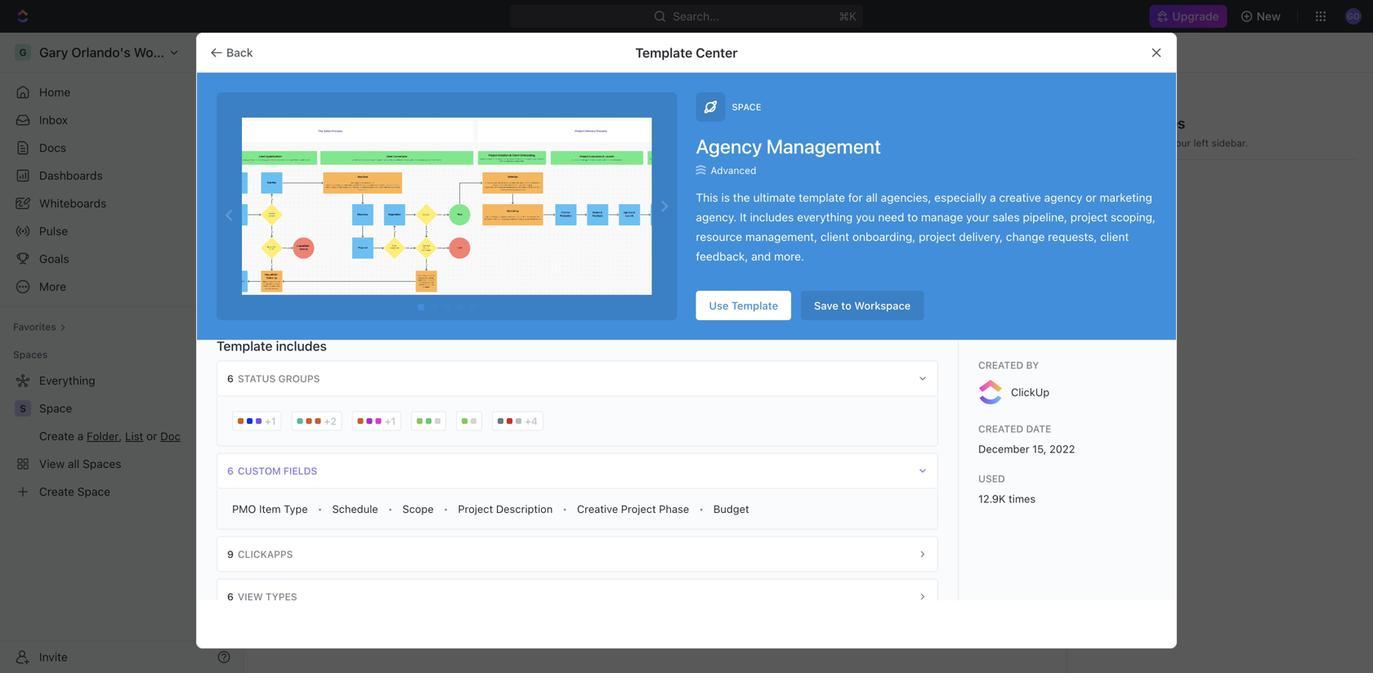 Task type: vqa. For each thing, say whether or not it's contained in the screenshot.
pmo
yes



Task type: locate. For each thing, give the bounding box(es) containing it.
project left description
[[458, 503, 493, 515]]

1 horizontal spatial project
[[1070, 210, 1108, 224]]

or
[[1086, 191, 1097, 204]]

includes down ultimate
[[750, 210, 794, 224]]

type
[[284, 503, 308, 515]]

0 horizontal spatial +1
[[265, 416, 276, 427]]

1 horizontal spatial space
[[732, 102, 761, 112]]

favorites
[[13, 321, 56, 333]]

⌘k
[[839, 9, 857, 23]]

1 horizontal spatial +1
[[385, 416, 396, 427]]

•
[[318, 503, 322, 515], [388, 503, 393, 515], [444, 503, 448, 515], [563, 503, 567, 515], [699, 503, 704, 515]]

• left scope
[[388, 503, 393, 515]]

project left phase
[[621, 503, 656, 515]]

6 left view
[[227, 591, 234, 603]]

use template
[[709, 300, 778, 312]]

created left the by
[[978, 360, 1023, 371]]

1 vertical spatial space
[[1120, 179, 1153, 193]]

your up delivery,
[[966, 210, 990, 224]]

fields
[[284, 465, 317, 477]]

s inside navigation
[[20, 403, 26, 414]]

onboarding,
[[852, 230, 916, 243]]

to
[[907, 210, 918, 224], [841, 300, 852, 312]]

template
[[799, 191, 845, 204]]

back button
[[204, 40, 263, 66]]

0 vertical spatial 6
[[227, 373, 234, 385]]

• right type
[[318, 503, 322, 515]]

6 for 6 custom fields
[[227, 465, 234, 477]]

advanced
[[711, 165, 756, 176]]

project down or
[[1070, 210, 1108, 224]]

2 6 from the top
[[227, 465, 234, 477]]

to down agencies,
[[907, 210, 918, 224]]

0 vertical spatial s
[[1097, 181, 1103, 192]]

0 horizontal spatial project
[[919, 230, 956, 243]]

your inside this is the ultimate template for all agencies, especially a creative agency or marketing agency. it includes everything you need to manage your sales pipeline, project scoping, resource management, client onboarding, project delivery, change requests, client feedback, and more.
[[966, 210, 990, 224]]

6 for 6 status groups
[[227, 373, 234, 385]]

client down everything
[[821, 230, 849, 243]]

1 created from the top
[[978, 360, 1023, 371]]

schedule
[[332, 503, 378, 515]]

1 horizontal spatial to
[[907, 210, 918, 224]]

budget
[[713, 503, 749, 515]]

scope
[[402, 503, 434, 515]]

6 left status
[[227, 373, 234, 385]]

2 project from the left
[[621, 503, 656, 515]]

0 horizontal spatial project
[[458, 503, 493, 515]]

created inside created date december 15, 2022
[[978, 423, 1023, 435]]

home link
[[7, 79, 237, 105]]

1 vertical spatial 6
[[227, 465, 234, 477]]

spaces for visible spaces spaces shown in your left sidebar.
[[1137, 114, 1185, 132]]

all for all spaces joined
[[622, 336, 634, 347]]

all
[[866, 191, 878, 204]]

0 horizontal spatial space, , element
[[15, 401, 31, 417]]

space, , element
[[1090, 177, 1110, 196], [15, 401, 31, 417]]

and
[[751, 250, 771, 263]]

1 horizontal spatial s
[[1097, 181, 1103, 192]]

template right the use
[[732, 300, 778, 312]]

client down scoping,
[[1100, 230, 1129, 243]]

0 vertical spatial to
[[907, 210, 918, 224]]

is
[[721, 191, 730, 204]]

favorites button
[[7, 317, 73, 337]]

for
[[848, 191, 863, 204]]

upgrade link
[[1149, 5, 1227, 28]]

especially
[[934, 191, 987, 204]]

3 6 from the top
[[227, 591, 234, 603]]

search...
[[673, 9, 720, 23]]

project
[[458, 503, 493, 515], [621, 503, 656, 515]]

• left the creative
[[563, 503, 567, 515]]

goals link
[[7, 246, 237, 272]]

space inside sidebar navigation
[[39, 402, 72, 415]]

15,
[[1032, 443, 1047, 455]]

1 horizontal spatial template
[[635, 45, 693, 60]]

0 vertical spatial space
[[732, 102, 761, 112]]

feedback,
[[696, 250, 748, 263]]

spaces for all spaces
[[314, 108, 393, 135]]

1 project from the left
[[458, 503, 493, 515]]

change
[[1006, 230, 1045, 243]]

1 vertical spatial created
[[978, 423, 1023, 435]]

goals
[[39, 252, 69, 266]]

template down search...
[[635, 45, 693, 60]]

4 • from the left
[[563, 503, 567, 515]]

1 horizontal spatial your
[[1170, 137, 1191, 149]]

it
[[740, 210, 747, 224]]

created up december
[[978, 423, 1023, 435]]

2 vertical spatial space
[[39, 402, 72, 415]]

2 client from the left
[[1100, 230, 1129, 243]]

1 vertical spatial s
[[20, 403, 26, 414]]

1 vertical spatial all
[[622, 336, 634, 347]]

+4
[[525, 416, 538, 427]]

• right scope
[[444, 503, 448, 515]]

1 vertical spatial space, , element
[[15, 401, 31, 417]]

0 vertical spatial space, , element
[[1090, 177, 1110, 196]]

• for project description
[[563, 503, 567, 515]]

by
[[1026, 360, 1039, 371]]

agency.
[[696, 210, 737, 224]]

• for scope
[[444, 503, 448, 515]]

• for pmo item type
[[318, 503, 322, 515]]

1 vertical spatial template
[[732, 300, 778, 312]]

agency management
[[696, 135, 881, 158]]

workspace
[[854, 300, 911, 312]]

space
[[732, 102, 761, 112], [1120, 179, 1153, 193], [39, 402, 72, 415]]

your right in
[[1170, 137, 1191, 149]]

1 horizontal spatial client
[[1100, 230, 1129, 243]]

requests,
[[1048, 230, 1097, 243]]

0 vertical spatial template
[[635, 45, 693, 60]]

spaces
[[314, 108, 393, 135], [1137, 114, 1185, 132], [1090, 137, 1124, 149], [636, 336, 670, 347], [13, 349, 48, 360]]

docs
[[39, 141, 66, 154]]

1 6 from the top
[[227, 373, 234, 385]]

+1 right +2
[[385, 416, 396, 427]]

6 view types
[[227, 591, 297, 603]]

december
[[978, 443, 1030, 455]]

manage
[[921, 210, 963, 224]]

all spaces
[[281, 108, 393, 135]]

template for template includes
[[217, 338, 273, 354]]

0 vertical spatial created
[[978, 360, 1023, 371]]

6 left 'custom'
[[227, 465, 234, 477]]

template for template center
[[635, 45, 693, 60]]

1 horizontal spatial space, , element
[[1090, 177, 1110, 196]]

0 vertical spatial your
[[1170, 137, 1191, 149]]

1 horizontal spatial includes
[[750, 210, 794, 224]]

1 horizontal spatial all
[[622, 336, 634, 347]]

3 • from the left
[[444, 503, 448, 515]]

0 horizontal spatial template
[[217, 338, 273, 354]]

agency
[[696, 135, 762, 158]]

1 vertical spatial to
[[841, 300, 852, 312]]

+1 down 6 status groups
[[265, 416, 276, 427]]

1 • from the left
[[318, 503, 322, 515]]

5 • from the left
[[699, 503, 704, 515]]

project down the manage
[[919, 230, 956, 243]]

2 created from the top
[[978, 423, 1023, 435]]

status
[[238, 373, 276, 385]]

0 horizontal spatial space
[[39, 402, 72, 415]]

0 horizontal spatial client
[[821, 230, 849, 243]]

+2
[[324, 416, 336, 427]]

0 vertical spatial includes
[[750, 210, 794, 224]]

groups
[[278, 373, 320, 385]]

• right phase
[[699, 503, 704, 515]]

0 horizontal spatial all
[[281, 108, 309, 135]]

to right save
[[841, 300, 852, 312]]

management,
[[745, 230, 818, 243]]

• for schedule
[[388, 503, 393, 515]]

1 horizontal spatial project
[[621, 503, 656, 515]]

2 vertical spatial template
[[217, 338, 273, 354]]

template includes
[[217, 338, 327, 354]]

0 vertical spatial all
[[281, 108, 309, 135]]

project
[[1070, 210, 1108, 224], [919, 230, 956, 243]]

save
[[814, 300, 839, 312]]

whiteboards
[[39, 197, 106, 210]]

6
[[227, 373, 234, 385], [227, 465, 234, 477], [227, 591, 234, 603]]

template up status
[[217, 338, 273, 354]]

this is the ultimate template for all agencies, especially a creative agency or marketing agency. it includes everything you need to manage your sales pipeline, project scoping, resource management, client onboarding, project delivery, change requests, client feedback, and more.
[[696, 191, 1156, 263]]

9
[[227, 549, 234, 560]]

all for all spaces
[[281, 108, 309, 135]]

created
[[978, 360, 1023, 371], [978, 423, 1023, 435]]

custom
[[238, 465, 281, 477]]

shown
[[1127, 137, 1157, 149]]

includes up groups
[[276, 338, 327, 354]]

0 horizontal spatial s
[[20, 403, 26, 414]]

2 • from the left
[[388, 503, 393, 515]]

visible spaces spaces shown in your left sidebar.
[[1090, 114, 1248, 149]]

your
[[1170, 137, 1191, 149], [966, 210, 990, 224]]

2 +1 from the left
[[385, 416, 396, 427]]

0 horizontal spatial your
[[966, 210, 990, 224]]

• for creative project phase
[[699, 503, 704, 515]]

created for created by
[[978, 360, 1023, 371]]

1 vertical spatial includes
[[276, 338, 327, 354]]

2 vertical spatial 6
[[227, 591, 234, 603]]

1 vertical spatial your
[[966, 210, 990, 224]]

ultimate
[[753, 191, 796, 204]]

description
[[496, 503, 553, 515]]



Task type: describe. For each thing, give the bounding box(es) containing it.
template center
[[635, 45, 738, 60]]

date
[[1026, 423, 1051, 435]]

in
[[1160, 137, 1168, 149]]

pmo
[[232, 503, 256, 515]]

sidebar navigation
[[0, 33, 244, 673]]

pulse link
[[7, 218, 237, 244]]

new
[[1257, 9, 1281, 23]]

delivery,
[[959, 230, 1003, 243]]

need
[[878, 210, 904, 224]]

2 horizontal spatial template
[[732, 300, 778, 312]]

scoping,
[[1111, 210, 1156, 224]]

creative project phase
[[577, 503, 689, 515]]

space link
[[39, 396, 234, 422]]

inbox
[[39, 113, 68, 127]]

marketing
[[1100, 191, 1152, 204]]

use
[[709, 300, 729, 312]]

item
[[259, 503, 281, 515]]

whiteboards link
[[7, 190, 237, 217]]

joined
[[673, 336, 701, 347]]

management
[[766, 135, 881, 158]]

space, , element inside sidebar navigation
[[15, 401, 31, 417]]

resource
[[696, 230, 742, 243]]

2 horizontal spatial space
[[1120, 179, 1153, 193]]

spaces for all spaces joined
[[636, 336, 670, 347]]

to inside this is the ultimate template for all agencies, especially a creative agency or marketing agency. it includes everything you need to manage your sales pipeline, project scoping, resource management, client onboarding, project delivery, change requests, client feedback, and more.
[[907, 210, 918, 224]]

more.
[[774, 250, 804, 263]]

times
[[1009, 493, 1036, 505]]

0 vertical spatial project
[[1070, 210, 1108, 224]]

includes inside this is the ultimate template for all agencies, especially a creative agency or marketing agency. it includes everything you need to manage your sales pipeline, project scoping, resource management, client onboarding, project delivery, change requests, client feedback, and more.
[[750, 210, 794, 224]]

dashboards
[[39, 169, 103, 182]]

creative
[[577, 503, 618, 515]]

0 horizontal spatial includes
[[276, 338, 327, 354]]

used
[[978, 473, 1005, 485]]

used 12.9k times
[[978, 473, 1036, 505]]

12.9k
[[978, 493, 1006, 505]]

9 clickapps
[[227, 549, 293, 560]]

your inside "visible spaces spaces shown in your left sidebar."
[[1170, 137, 1191, 149]]

visible
[[1090, 114, 1134, 132]]

spaces inside sidebar navigation
[[13, 349, 48, 360]]

dashboards link
[[7, 163, 237, 189]]

clickapps
[[238, 549, 293, 560]]

docs link
[[7, 135, 237, 161]]

pulse
[[39, 224, 68, 238]]

agencies,
[[881, 191, 931, 204]]

you
[[856, 210, 875, 224]]

2022
[[1050, 443, 1075, 455]]

a
[[990, 191, 996, 204]]

6 for 6 view types
[[227, 591, 234, 603]]

s for space, , element inside sidebar navigation
[[20, 403, 26, 414]]

left
[[1194, 137, 1209, 149]]

agency
[[1044, 191, 1083, 204]]

1 +1 from the left
[[265, 416, 276, 427]]

1 vertical spatial project
[[919, 230, 956, 243]]

types
[[266, 591, 297, 603]]

6 custom fields
[[227, 465, 317, 477]]

home
[[39, 85, 70, 99]]

s for the top space, , element
[[1097, 181, 1103, 192]]

creative
[[999, 191, 1041, 204]]

back
[[226, 46, 253, 59]]

the
[[733, 191, 750, 204]]

sales
[[993, 210, 1020, 224]]

invite
[[39, 651, 68, 664]]

project description
[[458, 503, 553, 515]]

pipeline,
[[1023, 210, 1067, 224]]

everything
[[797, 210, 853, 224]]

sidebar.
[[1212, 137, 1248, 149]]

clickup
[[1011, 386, 1050, 398]]

save to workspace
[[814, 300, 911, 312]]

6 status groups
[[227, 373, 320, 385]]

0 horizontal spatial to
[[841, 300, 852, 312]]

this
[[696, 191, 718, 204]]

1 client from the left
[[821, 230, 849, 243]]

created for created date december 15, 2022
[[978, 423, 1023, 435]]

created date december 15, 2022
[[978, 423, 1075, 455]]

all spaces joined
[[622, 336, 701, 347]]

view
[[238, 591, 263, 603]]

created by
[[978, 360, 1039, 371]]

pmo item type
[[232, 503, 308, 515]]



